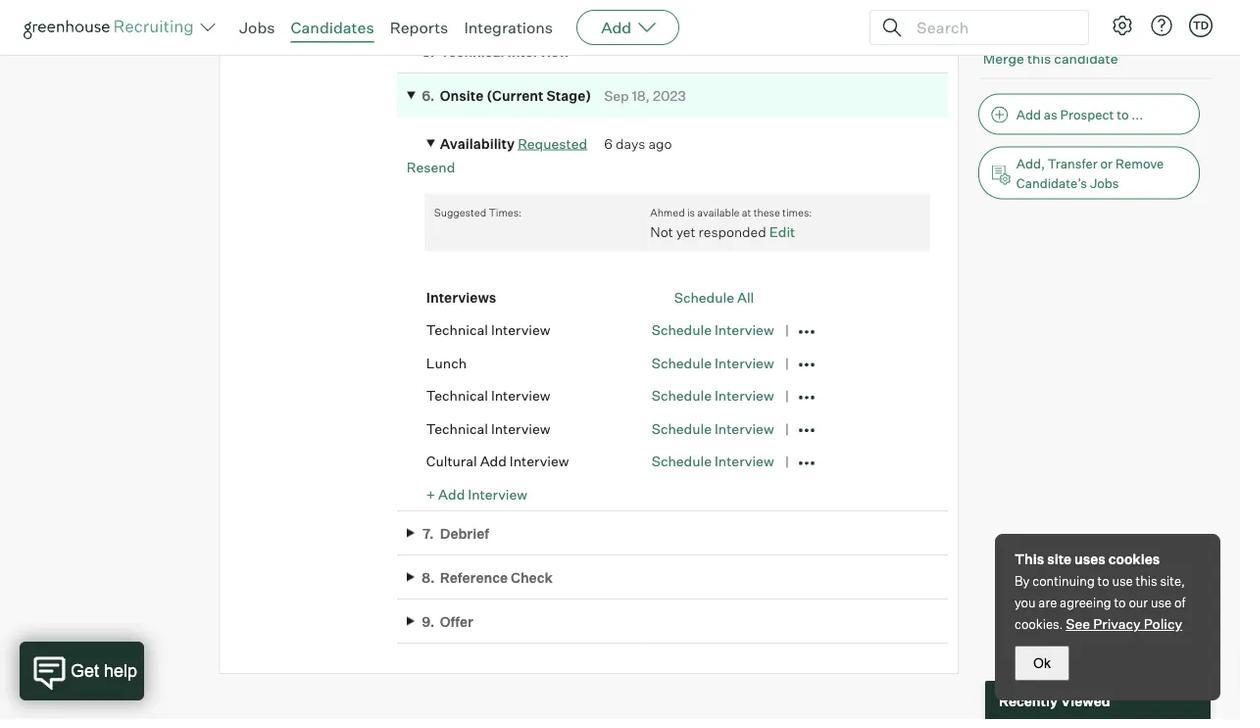 Task type: vqa. For each thing, say whether or not it's contained in the screenshot.
See all goals
no



Task type: locate. For each thing, give the bounding box(es) containing it.
jobs left candidates link
[[239, 18, 275, 37]]

of
[[1175, 595, 1186, 611]]

1 schedule interview from the top
[[652, 322, 774, 339]]

cookies.
[[1015, 617, 1064, 633]]

3 schedule interview from the top
[[652, 388, 774, 405]]

viewed
[[1061, 693, 1111, 710]]

is
[[688, 207, 695, 219]]

0 vertical spatial technical interview
[[426, 322, 551, 339]]

suggested
[[434, 207, 487, 219]]

schedule interview for third schedule interview link
[[652, 388, 774, 405]]

technical interview down "interviews"
[[426, 322, 551, 339]]

test right send
[[688, 4, 716, 21]]

jobs down or
[[1091, 175, 1120, 191]]

jobs
[[239, 18, 275, 37], [1091, 175, 1120, 191]]

take
[[426, 4, 457, 21]]

cookies
[[1109, 551, 1161, 568]]

see privacy policy
[[1066, 616, 1183, 633]]

0 vertical spatial this
[[1028, 49, 1052, 67]]

1 horizontal spatial this
[[1136, 574, 1158, 589]]

2 test from the left
[[688, 4, 716, 21]]

add,
[[1017, 155, 1046, 171]]

requested button
[[518, 135, 588, 152]]

use left of
[[1151, 595, 1172, 611]]

18,
[[632, 87, 650, 104]]

to down the uses
[[1098, 574, 1110, 589]]

0 horizontal spatial test
[[502, 4, 530, 21]]

days
[[616, 135, 646, 152]]

technical interview up cultural add interview
[[426, 420, 551, 438]]

this right merge
[[1028, 49, 1052, 67]]

continuing
[[1033, 574, 1095, 589]]

schedule interview link
[[652, 322, 774, 339], [652, 355, 774, 372], [652, 388, 774, 405], [652, 420, 774, 438], [652, 453, 774, 470]]

1 vertical spatial technical interview
[[426, 388, 551, 405]]

1 vertical spatial to
[[1098, 574, 1110, 589]]

2 schedule interview from the top
[[652, 355, 774, 372]]

candidate
[[1055, 49, 1119, 67]]

stage)
[[547, 87, 592, 104]]

interview
[[508, 43, 570, 60], [491, 322, 551, 339], [715, 322, 774, 339], [715, 355, 774, 372], [491, 388, 551, 405], [715, 388, 774, 405], [491, 420, 551, 438], [715, 420, 774, 438], [510, 453, 569, 470], [715, 453, 774, 470], [468, 486, 528, 503]]

configure image
[[1111, 14, 1135, 37]]

site
[[1048, 551, 1072, 568]]

this
[[1028, 49, 1052, 67], [1136, 574, 1158, 589]]

technical up cultural
[[426, 420, 488, 438]]

lunch
[[426, 355, 467, 372]]

greenhouse recruiting image
[[24, 16, 200, 39]]

2 vertical spatial technical interview
[[426, 420, 551, 438]]

0 horizontal spatial jobs
[[239, 18, 275, 37]]

schedule interview
[[652, 322, 774, 339], [652, 355, 774, 372], [652, 388, 774, 405], [652, 420, 774, 438], [652, 453, 774, 470]]

use down cookies
[[1113, 574, 1134, 589]]

0 horizontal spatial use
[[1113, 574, 1134, 589]]

schedule all
[[675, 289, 755, 306]]

use
[[1113, 574, 1134, 589], [1151, 595, 1172, 611]]

this
[[1015, 551, 1045, 568]]

2 technical interview from the top
[[426, 388, 551, 405]]

1 horizontal spatial jobs
[[1091, 175, 1120, 191]]

6 days ago
[[604, 135, 672, 152]]

sep
[[604, 87, 629, 104]]

schedule interview for 4th schedule interview link from the top of the page
[[652, 420, 774, 438]]

td
[[1194, 19, 1209, 32]]

candidate's
[[1017, 175, 1088, 191]]

4 schedule interview from the top
[[652, 420, 774, 438]]

to inside button
[[1117, 106, 1129, 122]]

technical interview down lunch
[[426, 388, 551, 405]]

to left '...'
[[1117, 106, 1129, 122]]

these
[[754, 207, 781, 219]]

1 vertical spatial this
[[1136, 574, 1158, 589]]

prospect
[[1061, 106, 1115, 122]]

1 schedule interview link from the top
[[652, 322, 774, 339]]

2 vertical spatial to
[[1115, 595, 1127, 611]]

to left 'our'
[[1115, 595, 1127, 611]]

technical
[[440, 43, 505, 60], [426, 322, 488, 339], [426, 388, 488, 405], [426, 420, 488, 438]]

not
[[651, 224, 674, 241]]

schedule all link
[[675, 289, 755, 306]]

3 schedule interview link from the top
[[652, 388, 774, 405]]

add inside button
[[1017, 106, 1042, 122]]

technical interview
[[426, 322, 551, 339], [426, 388, 551, 405], [426, 420, 551, 438]]

resend
[[407, 159, 455, 176]]

onsite
[[440, 87, 484, 104]]

add up + add interview
[[480, 453, 507, 470]]

check
[[511, 569, 553, 586]]

this up 'our'
[[1136, 574, 1158, 589]]

5.
[[422, 43, 435, 60]]

remove
[[1116, 155, 1165, 171]]

reports
[[390, 18, 449, 37]]

9.
[[422, 613, 435, 631]]

test
[[502, 4, 530, 21], [688, 4, 716, 21]]

add left send
[[601, 18, 632, 37]]

ago
[[649, 135, 672, 152]]

1 horizontal spatial use
[[1151, 595, 1172, 611]]

send
[[652, 4, 685, 21]]

integrations
[[464, 18, 553, 37]]

test right home
[[502, 4, 530, 21]]

this site uses cookies
[[1015, 551, 1161, 568]]

recently viewed
[[999, 693, 1111, 710]]

jobs inside add, transfer or remove candidate's jobs
[[1091, 175, 1120, 191]]

see
[[1066, 616, 1091, 633]]

+ add interview link
[[426, 486, 528, 503]]

4 schedule interview link from the top
[[652, 420, 774, 438]]

5 schedule interview from the top
[[652, 453, 774, 470]]

site,
[[1161, 574, 1186, 589]]

technical down take home test
[[440, 43, 505, 60]]

1 vertical spatial use
[[1151, 595, 1172, 611]]

1 vertical spatial jobs
[[1091, 175, 1120, 191]]

available
[[698, 207, 740, 219]]

ok
[[1034, 656, 1051, 671]]

home
[[460, 4, 499, 21]]

1 horizontal spatial test
[[688, 4, 716, 21]]

schedule
[[675, 289, 735, 306], [652, 322, 712, 339], [652, 355, 712, 372], [652, 388, 712, 405], [652, 420, 712, 438], [652, 453, 712, 470]]

add left as
[[1017, 106, 1042, 122]]

resend button
[[407, 159, 455, 176]]

to
[[1117, 106, 1129, 122], [1098, 574, 1110, 589], [1115, 595, 1127, 611]]

6.
[[422, 87, 435, 104]]

0 vertical spatial to
[[1117, 106, 1129, 122]]



Task type: describe. For each thing, give the bounding box(es) containing it.
candidates
[[291, 18, 374, 37]]

candidates link
[[291, 18, 374, 37]]

0 horizontal spatial this
[[1028, 49, 1052, 67]]

0 vertical spatial use
[[1113, 574, 1134, 589]]

td button
[[1190, 14, 1213, 37]]

ahmed
[[651, 207, 685, 219]]

by
[[1015, 574, 1030, 589]]

reports link
[[390, 18, 449, 37]]

3 technical interview from the top
[[426, 420, 551, 438]]

merge this candidate
[[984, 49, 1119, 67]]

integrations link
[[464, 18, 553, 37]]

add right +
[[439, 486, 465, 503]]

8.
[[422, 569, 435, 586]]

offer
[[440, 613, 474, 631]]

times:
[[783, 207, 813, 219]]

agreeing
[[1060, 595, 1112, 611]]

5 schedule interview link from the top
[[652, 453, 774, 470]]

ahmed is available at these times: not yet responded edit
[[651, 207, 813, 241]]

this inside by continuing to use this site, you are agreeing to our use of cookies.
[[1136, 574, 1158, 589]]

cultural
[[426, 453, 477, 470]]

+ add interview
[[426, 486, 528, 503]]

1 test from the left
[[502, 4, 530, 21]]

merge
[[984, 49, 1025, 67]]

6. onsite (current stage)
[[422, 87, 592, 104]]

times:
[[489, 207, 522, 219]]

0 vertical spatial jobs
[[239, 18, 275, 37]]

responded
[[699, 224, 767, 241]]

interviews
[[426, 289, 497, 306]]

edit
[[770, 224, 796, 241]]

send test
[[652, 4, 716, 21]]

uses
[[1075, 551, 1106, 568]]

see privacy policy link
[[1066, 616, 1183, 633]]

yet
[[677, 224, 696, 241]]

transfer
[[1048, 155, 1098, 171]]

you
[[1015, 595, 1036, 611]]

schedule interview for fifth schedule interview link from the top of the page
[[652, 453, 774, 470]]

technical down "interviews"
[[426, 322, 488, 339]]

5. technical interview
[[422, 43, 570, 60]]

sep 18, 2023
[[604, 87, 686, 104]]

schedule interview for 1st schedule interview link from the top
[[652, 322, 774, 339]]

as
[[1044, 106, 1058, 122]]

9. offer
[[422, 613, 474, 631]]

all
[[738, 289, 755, 306]]

8. reference check
[[422, 569, 553, 586]]

suggested times:
[[434, 207, 522, 219]]

1 technical interview from the top
[[426, 322, 551, 339]]

our
[[1129, 595, 1149, 611]]

2023
[[653, 87, 686, 104]]

add, transfer or remove candidate's jobs button
[[979, 147, 1200, 200]]

add as prospect to ...
[[1017, 106, 1144, 122]]

technical down lunch
[[426, 388, 488, 405]]

requested
[[518, 135, 588, 152]]

availability
[[440, 135, 515, 152]]

privacy
[[1094, 616, 1141, 633]]

take home test
[[426, 4, 530, 21]]

Search text field
[[912, 13, 1071, 42]]

at
[[742, 207, 752, 219]]

add, transfer or remove candidate's jobs
[[1017, 155, 1165, 191]]

+
[[426, 486, 436, 503]]

6
[[604, 135, 613, 152]]

cultural add interview
[[426, 453, 569, 470]]

reference
[[440, 569, 508, 586]]

by continuing to use this site, you are agreeing to our use of cookies.
[[1015, 574, 1186, 633]]

recently
[[999, 693, 1058, 710]]

...
[[1132, 106, 1144, 122]]

add inside 'popup button'
[[601, 18, 632, 37]]

add as prospect to ... button
[[979, 94, 1200, 135]]

ok button
[[1015, 646, 1070, 682]]

policy
[[1144, 616, 1183, 633]]

7. debrief
[[423, 525, 489, 542]]

jobs link
[[239, 18, 275, 37]]

debrief
[[440, 525, 489, 542]]

edit link
[[770, 224, 796, 241]]

add button
[[577, 10, 680, 45]]

td button
[[1186, 10, 1217, 41]]

7.
[[423, 525, 434, 542]]

schedule interview for 2nd schedule interview link from the top
[[652, 355, 774, 372]]

(current
[[487, 87, 544, 104]]

2 schedule interview link from the top
[[652, 355, 774, 372]]

are
[[1039, 595, 1058, 611]]

merge this candidate link
[[984, 49, 1119, 67]]



